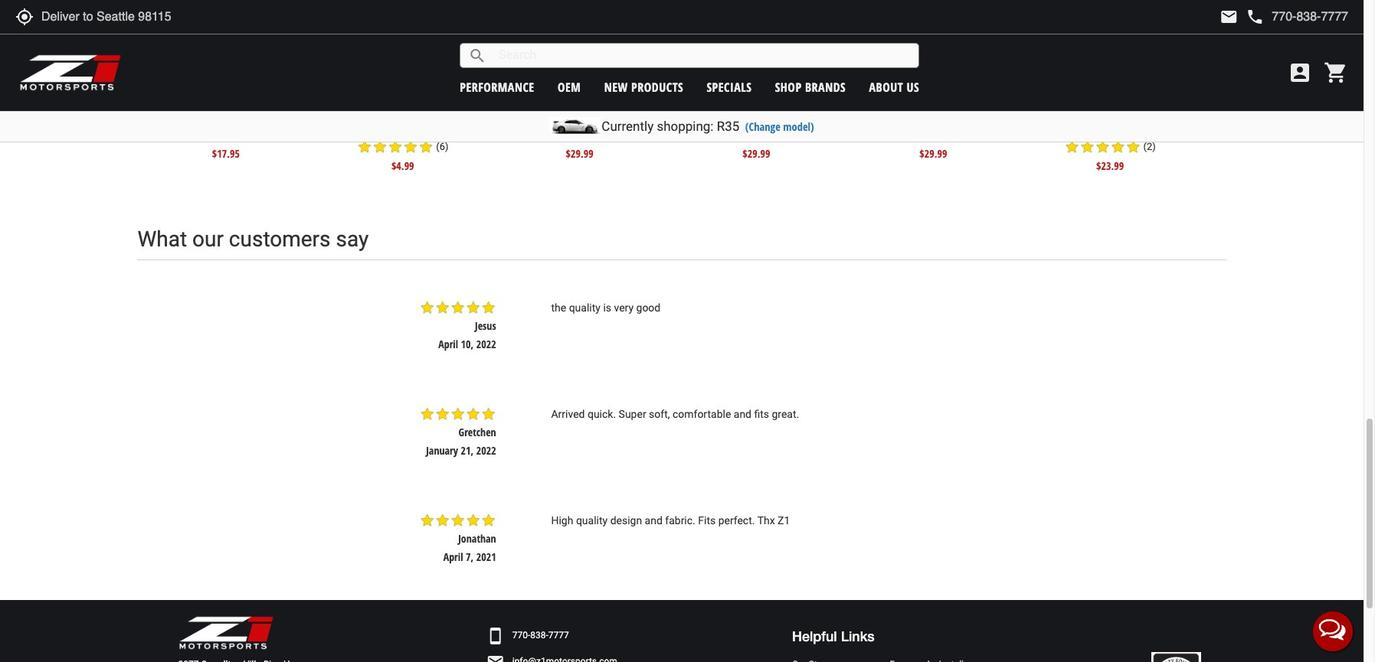Task type: locate. For each thing, give the bounding box(es) containing it.
glow-
[[350, 110, 375, 125]]

2022 for star star star star star gretchen january 21, 2022
[[476, 444, 496, 458]]

t- right edition
[[1113, 122, 1120, 137]]

z
[[243, 110, 248, 125]]

1 vertical spatial quality
[[576, 515, 608, 527]]

okay
[[729, 110, 750, 125]]

fits
[[754, 409, 769, 421]]

shirt up "(4)"
[[621, 110, 640, 125]]

1 $29.99 from the left
[[566, 146, 594, 161]]

april inside "star star star star star jesus april 10, 2022"
[[438, 337, 458, 352]]

1 horizontal spatial and
[[734, 409, 752, 421]]

0 horizontal spatial shop
[[590, 110, 611, 125]]

shop up suck
[[775, 79, 802, 95]]

1 vertical spatial april
[[443, 550, 463, 565]]

3 $29.99 from the left
[[920, 146, 947, 161]]

0 vertical spatial quality
[[569, 302, 601, 314]]

shoe
[[448, 110, 468, 125]]

quality
[[569, 302, 601, 314], [576, 515, 608, 527]]

sale - z1 2022 boost season limited edition t-shirt star star star star star (2) $23.99
[[1034, 110, 1186, 173]]

suck
[[764, 110, 783, 125]]

t- right slammed
[[955, 110, 963, 125]]

shirt
[[621, 110, 640, 125], [793, 110, 813, 125], [963, 110, 982, 125], [1120, 122, 1140, 137]]

model)
[[783, 120, 814, 134]]

838-
[[530, 631, 548, 641]]

0 vertical spatial 2022
[[1074, 110, 1094, 125]]

april for star star star star star jonathan april 7, 2021
[[443, 550, 463, 565]]

z1
[[338, 110, 347, 125], [519, 110, 528, 125], [700, 110, 710, 125], [884, 110, 894, 125], [1062, 110, 1072, 125], [778, 515, 790, 527]]

2022 inside "star star star star star jesus april 10, 2022"
[[476, 337, 496, 352]]

comfortable
[[673, 409, 731, 421]]

shop
[[775, 79, 802, 95], [590, 110, 611, 125]]

z1 for star
[[884, 110, 894, 125]]

z1 inside "z1 it's okay to suck t-shirt star star star star star (8) $29.99"
[[700, 110, 710, 125]]

quality right high
[[576, 515, 608, 527]]

7,
[[466, 550, 474, 565]]

quality left 'is'
[[569, 302, 601, 314]]

2022 down jesus
[[476, 337, 496, 352]]

slammed
[[913, 110, 952, 125]]

arrived
[[551, 409, 585, 421]]

edition
[[1081, 122, 1110, 137]]

january
[[426, 444, 458, 458]]

phone
[[1246, 8, 1264, 26]]

t- up "(4)"
[[613, 110, 621, 125]]

shirt inside "z1 it's okay to suck t-shirt star star star star star (8) $29.99"
[[793, 110, 813, 125]]

1 horizontal spatial $29.99
[[743, 146, 770, 161]]

high
[[551, 515, 573, 527]]

t- right suck
[[786, 110, 793, 125]]

z1 left glow-
[[338, 110, 347, 125]]

(4)
[[613, 129, 625, 141]]

embroidered
[[187, 110, 241, 125]]

gretchen
[[459, 425, 496, 440]]

specials
[[707, 79, 752, 95]]

arrived quick. super soft, comfortable and fits great.
[[551, 409, 799, 421]]

and
[[734, 409, 752, 421], [645, 515, 663, 527]]

2 horizontal spatial $29.99
[[920, 146, 947, 161]]

april left "10,"
[[438, 337, 458, 352]]

new products link
[[604, 79, 684, 95]]

and left fits
[[734, 409, 752, 421]]

star star star star star jesus april 10, 2022
[[420, 300, 496, 352]]

shopping_cart
[[1324, 61, 1348, 85]]

2022 inside sale - z1 2022 boost season limited edition t-shirt star star star star star (2) $23.99
[[1074, 110, 1094, 125]]

$29.99 inside z1 zino's ramen shop t-shirt star star star star star (4) $29.99
[[566, 146, 594, 161]]

shop inside z1 zino's ramen shop t-shirt star star star star star (4) $29.99
[[590, 110, 611, 125]]

1 vertical spatial 2022
[[476, 337, 496, 352]]

$23.99
[[1096, 158, 1124, 173]]

2022 left boost
[[1074, 110, 1094, 125]]

0 horizontal spatial $29.99
[[566, 146, 594, 161]]

0 vertical spatial shop
[[775, 79, 802, 95]]

mail
[[1220, 8, 1238, 26]]

2022 inside star star star star star gretchen january 21, 2022
[[476, 444, 496, 458]]

z1 it's okay to suck t-shirt star star star star star (8) $29.99
[[700, 110, 813, 161]]

(change
[[745, 120, 781, 134]]

$29.99 down slammed
[[920, 146, 947, 161]]

7777
[[548, 631, 569, 641]]

z1 left get
[[884, 110, 894, 125]]

Search search field
[[487, 44, 919, 67]]

t- inside z1 get slammed t-shirt star star star star star $29.99
[[955, 110, 963, 125]]

it's
[[712, 110, 726, 125]]

2 vertical spatial 2022
[[476, 444, 496, 458]]

z1 inside z1 glow-in-the-dark zino shoe charms star star star star star (6) $4.99
[[338, 110, 347, 125]]

april
[[438, 337, 458, 352], [443, 550, 463, 565]]

z1 inside z1 get slammed t-shirt star star star star star $29.99
[[884, 110, 894, 125]]

mail link
[[1220, 8, 1238, 26]]

$29.99 down (change
[[743, 146, 770, 161]]

2022
[[1074, 110, 1094, 125], [476, 337, 496, 352], [476, 444, 496, 458]]

and left fabric.
[[645, 515, 663, 527]]

(2)
[[1144, 141, 1156, 153]]

shirt up (8)
[[793, 110, 813, 125]]

the-
[[386, 110, 405, 125]]

star
[[177, 127, 193, 143], [193, 127, 208, 143], [208, 127, 223, 143], [223, 127, 239, 143], [534, 127, 549, 143], [549, 127, 565, 143], [565, 127, 580, 143], [580, 127, 595, 143], [595, 127, 610, 143], [711, 127, 726, 143], [726, 127, 741, 143], [741, 127, 757, 143], [757, 127, 772, 143], [772, 127, 787, 143], [888, 127, 903, 143], [903, 127, 918, 143], [918, 127, 934, 143], [934, 127, 949, 143], [949, 127, 964, 143], [357, 139, 372, 154], [372, 139, 388, 154], [388, 139, 403, 154], [403, 139, 418, 154], [418, 139, 434, 154], [1064, 139, 1080, 154], [1080, 139, 1095, 154], [1095, 139, 1110, 154], [1110, 139, 1126, 154], [1126, 139, 1141, 154], [420, 300, 435, 316], [435, 300, 450, 316], [450, 300, 466, 316], [466, 300, 481, 316], [481, 300, 496, 316], [420, 407, 435, 422], [435, 407, 450, 422], [450, 407, 466, 422], [466, 407, 481, 422], [481, 407, 496, 422], [420, 514, 435, 529], [435, 514, 450, 529], [450, 514, 466, 529], [466, 514, 481, 529], [481, 514, 496, 529]]

new products
[[604, 79, 684, 95]]

shirt right slammed
[[963, 110, 982, 125]]

z1 motorsports logo image
[[19, 54, 122, 92]]

2022 for star star star star star jesus april 10, 2022
[[476, 337, 496, 352]]

fabric.
[[665, 515, 695, 527]]

t- inside z1 zino's ramen shop t-shirt star star star star star (4) $29.99
[[613, 110, 621, 125]]

770-838-7777 link
[[512, 630, 569, 643]]

z1 left zino's at the left top of the page
[[519, 110, 528, 125]]

oem link
[[558, 79, 581, 95]]

0 vertical spatial april
[[438, 337, 458, 352]]

performance
[[460, 79, 534, 95]]

z1 inside sale - z1 2022 boost season limited edition t-shirt star star star star star (2) $23.99
[[1062, 110, 1072, 125]]

about us
[[869, 79, 920, 95]]

dark
[[405, 110, 424, 125]]

z1 left it's
[[700, 110, 710, 125]]

z1 right -
[[1062, 110, 1072, 125]]

shirt inside sale - z1 2022 boost season limited edition t-shirt star star star star star (2) $23.99
[[1120, 122, 1140, 137]]

2022 right the 21,
[[476, 444, 496, 458]]

links
[[841, 628, 875, 645]]

april left the 7,
[[443, 550, 463, 565]]

$29.99 down ramen
[[566, 146, 594, 161]]

us
[[907, 79, 920, 95]]

t-
[[613, 110, 621, 125], [786, 110, 793, 125], [955, 110, 963, 125], [1113, 122, 1120, 137]]

new
[[604, 79, 628, 95]]

jesus
[[475, 319, 496, 333]]

1 horizontal spatial shop
[[775, 79, 802, 95]]

star star star star star jonathan april 7, 2021
[[420, 514, 496, 565]]

2 $29.99 from the left
[[743, 146, 770, 161]]

shop right ramen
[[590, 110, 611, 125]]

z1 inside z1 zino's ramen shop t-shirt star star star star star (4) $29.99
[[519, 110, 528, 125]]

april inside star star star star star jonathan april 7, 2021
[[443, 550, 463, 565]]

$29.99
[[566, 146, 594, 161], [743, 146, 770, 161], [920, 146, 947, 161]]

0 horizontal spatial and
[[645, 515, 663, 527]]

shop brands link
[[775, 79, 846, 95]]

perfect.
[[718, 515, 755, 527]]

1 vertical spatial shop
[[590, 110, 611, 125]]

say
[[336, 227, 369, 252]]

my_location
[[15, 8, 34, 26]]

limited
[[1155, 110, 1186, 125]]

$29.99 inside z1 get slammed t-shirt star star star star star $29.99
[[920, 146, 947, 161]]

shirt right boost
[[1120, 122, 1140, 137]]



Task type: describe. For each thing, give the bounding box(es) containing it.
super
[[619, 409, 646, 421]]

sale
[[1034, 110, 1053, 125]]

z1 for shirt
[[519, 110, 528, 125]]

oem
[[558, 79, 581, 95]]

zino
[[427, 110, 445, 125]]

r35
[[717, 119, 740, 134]]

mail phone
[[1220, 8, 1264, 26]]

smartphone 770-838-7777
[[486, 627, 569, 646]]

z1 for t-
[[700, 110, 710, 125]]

quality for star star star star star jesus april 10, 2022
[[569, 302, 601, 314]]

helpful links
[[792, 628, 875, 645]]

shopping:
[[657, 119, 714, 134]]

21,
[[461, 444, 474, 458]]

great.
[[772, 409, 799, 421]]

high quality design and fabric.  fits perfect.  thx z1
[[551, 515, 790, 527]]

good
[[636, 302, 661, 314]]

10,
[[461, 337, 474, 352]]

z1 right the thx
[[778, 515, 790, 527]]

customers
[[229, 227, 331, 252]]

specials link
[[707, 79, 752, 95]]

what
[[138, 227, 187, 252]]

about us link
[[869, 79, 920, 95]]

phone link
[[1246, 8, 1348, 26]]

t- inside sale - z1 2022 boost season limited edition t-shirt star star star star star (2) $23.99
[[1113, 122, 1120, 137]]

charms
[[387, 122, 418, 137]]

embroidered z hat star star star star star_half $17.95
[[177, 110, 265, 161]]

season
[[1123, 110, 1152, 125]]

jonathan
[[458, 532, 496, 547]]

(8)
[[790, 129, 802, 141]]

shirt inside z1 zino's ramen shop t-shirt star star star star star (4) $29.99
[[621, 110, 640, 125]]

performance link
[[460, 79, 534, 95]]

$29.99 inside "z1 it's okay to suck t-shirt star star star star star (8) $29.99"
[[743, 146, 770, 161]]

brands
[[805, 79, 846, 95]]

z1 for zino
[[338, 110, 347, 125]]

fits
[[698, 515, 716, 527]]

star_half
[[239, 127, 254, 143]]

to
[[753, 110, 761, 125]]

sema member logo image
[[1151, 653, 1201, 663]]

account_box
[[1288, 61, 1312, 85]]

$4.99
[[391, 158, 414, 173]]

in-
[[375, 110, 386, 125]]

the
[[551, 302, 566, 314]]

z1 glow-in-the-dark zino shoe charms star star star star star (6) $4.99
[[338, 110, 468, 173]]

is
[[603, 302, 611, 314]]

z1 company logo image
[[178, 616, 274, 651]]

quality for star star star star star jonathan april 7, 2021
[[576, 515, 608, 527]]

(6)
[[436, 141, 449, 153]]

search
[[468, 46, 487, 65]]

currently
[[602, 119, 654, 134]]

april for star star star star star jesus april 10, 2022
[[438, 337, 458, 352]]

very
[[614, 302, 634, 314]]

our
[[192, 227, 224, 252]]

(change model) link
[[745, 120, 814, 134]]

what our customers say
[[138, 227, 369, 252]]

soft,
[[649, 409, 670, 421]]

t- inside "z1 it's okay to suck t-shirt star star star star star (8) $29.99"
[[786, 110, 793, 125]]

currently shopping: r35 (change model)
[[602, 119, 814, 134]]

1 vertical spatial and
[[645, 515, 663, 527]]

$17.95
[[212, 146, 240, 161]]

thx
[[757, 515, 775, 527]]

helpful
[[792, 628, 837, 645]]

2021
[[476, 550, 496, 565]]

products
[[631, 79, 684, 95]]

smartphone
[[486, 627, 505, 646]]

about
[[869, 79, 903, 95]]

account_box link
[[1284, 61, 1316, 85]]

the quality is very good
[[551, 302, 661, 314]]

get
[[897, 110, 911, 125]]

0 vertical spatial and
[[734, 409, 752, 421]]

quick.
[[588, 409, 616, 421]]

-
[[1056, 110, 1059, 125]]

shopping_cart link
[[1320, 61, 1348, 85]]

shop brands
[[775, 79, 846, 95]]

shirt inside z1 get slammed t-shirt star star star star star $29.99
[[963, 110, 982, 125]]

zino's
[[531, 110, 556, 125]]

ramen
[[558, 110, 587, 125]]



Task type: vqa. For each thing, say whether or not it's contained in the screenshot.
ZM- inside the Z1 ZM-23 370Z Wheel Package star star star star star 5/5 - (6 Reviews) Brand: Z1 Motorsports Fits models: 370Z...
no



